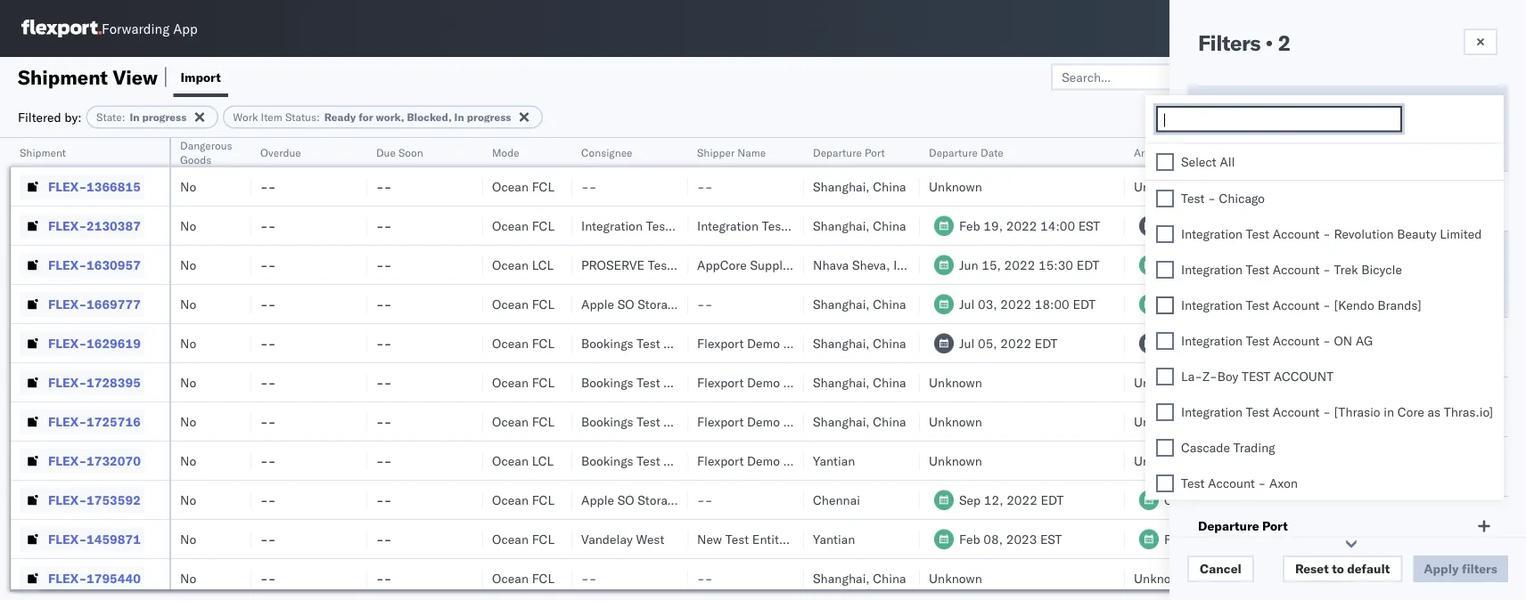 Task type: vqa. For each thing, say whether or not it's contained in the screenshot.


Task type: locate. For each thing, give the bounding box(es) containing it.
1 vertical spatial yantian
[[813, 532, 855, 547]]

8 ocean from the top
[[492, 453, 529, 469]]

ocean lcl
[[492, 257, 554, 273], [492, 453, 554, 469]]

2022 right the 16,
[[1210, 257, 1241, 273]]

est down sep 12, 2022 edt
[[1041, 532, 1062, 547]]

flex- for 1629619
[[48, 336, 87, 351]]

edt right client
[[1244, 257, 1267, 273]]

arrival date button
[[1125, 142, 1313, 160]]

ocean for 2130387
[[492, 218, 529, 234]]

apple for chennai
[[581, 493, 614, 508]]

departure date button
[[920, 142, 1107, 160]]

shanghai, china
[[813, 179, 907, 194], [813, 218, 907, 234], [813, 296, 907, 312], [813, 336, 907, 351], [813, 375, 907, 391], [813, 414, 907, 430], [813, 571, 907, 587]]

edt for jun 16, 2022 edt
[[1244, 257, 1267, 273]]

4 demo from the top
[[747, 453, 780, 469]]

10 resize handle column header from the left
[[1309, 138, 1330, 601]]

feb for feb 28, 2023 est
[[1165, 532, 1186, 547]]

0 vertical spatial apple
[[581, 296, 614, 312]]

storage up west
[[638, 493, 681, 508]]

0 horizontal spatial 2
[[789, 532, 797, 547]]

new left york, on the bottom right of page
[[1339, 414, 1364, 430]]

:
[[122, 111, 125, 124], [317, 111, 320, 124]]

1 horizontal spatial date
[[1168, 146, 1191, 159]]

2 horizontal spatial jun
[[1455, 218, 1474, 234]]

1 storage from the top
[[638, 296, 681, 312]]

integration up z-
[[1181, 333, 1243, 349]]

use) for chennai
[[741, 493, 773, 508]]

state : in progress
[[96, 111, 187, 124]]

2 shanghai, china from the top
[[813, 218, 907, 234]]

shanghai, for 02,
[[813, 375, 870, 391]]

no for flex-2130387
[[180, 218, 196, 234]]

6 ca from the top
[[1415, 532, 1432, 547]]

(do for chennai
[[684, 493, 710, 508]]

quoted deliver button
[[1446, 135, 1527, 167]]

0 vertical spatial lcl
[[532, 257, 554, 273]]

2 shanghai, from the top
[[813, 218, 870, 234]]

4 los from the top
[[1339, 375, 1359, 391]]

1 vertical spatial 24,
[[1479, 414, 1498, 430]]

mode
[[492, 146, 520, 159], [1198, 193, 1232, 209]]

0 vertical spatial 2
[[1278, 29, 1291, 56]]

0 vertical spatial departure port
[[813, 146, 885, 159]]

flex- down flex-1732070 'button'
[[48, 493, 87, 508]]

2 horizontal spatial progress
[[1233, 139, 1284, 155]]

date
[[981, 146, 1004, 159], [1168, 146, 1191, 159]]

ocean for 1630957
[[492, 257, 529, 273]]

integration up jul 13, 2022 edt
[[1181, 297, 1243, 313]]

0 vertical spatial oct 24, 2022
[[1455, 414, 1527, 430]]

los angeles, ca
[[1339, 179, 1432, 194], [1339, 296, 1432, 312], [1339, 336, 1432, 351], [1339, 375, 1432, 391], [1339, 493, 1432, 508], [1339, 532, 1432, 547], [1339, 571, 1432, 587]]

axon
[[1270, 476, 1298, 491]]

jul up jul 13, 2022 edt
[[1165, 296, 1180, 312]]

mar 14, 2022
[[1455, 532, 1527, 547]]

(do down appcore
[[684, 296, 710, 312]]

0 horizontal spatial :
[[122, 111, 125, 124]]

list box
[[1146, 144, 1504, 601]]

2022 right the nj
[[1501, 414, 1527, 430]]

ocean fcl for flex-1459871
[[492, 532, 555, 547]]

feb up jun 15, 2022 15:30 edt
[[959, 218, 981, 234]]

0 horizontal spatial departure port
[[813, 146, 885, 159]]

1 horizontal spatial 03,
[[1480, 296, 1500, 312]]

0 horizontal spatial jun
[[959, 257, 979, 273]]

jul for jul 05, 2022 edt
[[959, 336, 975, 351]]

in right select
[[1218, 139, 1230, 155]]

dangerous
[[180, 139, 232, 152]]

11 resize handle column header from the left
[[1425, 138, 1446, 601]]

24, for new york, ny / newark, nj
[[1479, 414, 1498, 430]]

10,
[[1188, 493, 1207, 508]]

1 vertical spatial ocean lcl
[[492, 453, 554, 469]]

6 fcl from the top
[[532, 414, 555, 430]]

1 vertical spatial aug
[[1455, 296, 1477, 312]]

7 resize handle column header from the left
[[783, 138, 804, 601]]

2 horizontal spatial in
[[1218, 139, 1230, 155]]

jul for jul 13, 2022 edt
[[1165, 336, 1180, 351]]

no for flex-1630957
[[180, 257, 196, 273]]

rotterdam,
[[1339, 218, 1403, 234]]

date right arrival
[[1168, 146, 1191, 159]]

1 vertical spatial so
[[618, 493, 634, 508]]

flex- down flex-1459871 button
[[48, 571, 87, 587]]

0 vertical spatial apple so storage (do not use)
[[581, 296, 773, 312]]

0 vertical spatial shipment
[[18, 65, 108, 89]]

None checkbox
[[1157, 189, 1174, 207], [1157, 261, 1174, 279], [1157, 296, 1174, 314], [1157, 332, 1174, 350], [1157, 368, 1174, 386], [1157, 439, 1174, 457], [1157, 475, 1174, 493], [1157, 189, 1174, 207], [1157, 261, 1174, 279], [1157, 296, 1174, 314], [1157, 332, 1174, 350], [1157, 368, 1174, 386], [1157, 439, 1174, 457], [1157, 475, 1174, 493]]

date for arrival date
[[1168, 146, 1191, 159]]

6 los angeles, ca from the top
[[1339, 532, 1432, 547]]

2022 right '21,' in the bottom right of the page
[[1501, 571, 1527, 587]]

4 ocean fcl from the top
[[492, 336, 555, 351]]

storage for chennai
[[638, 493, 681, 508]]

work item status : ready for work, blocked, in progress
[[233, 111, 511, 124]]

6 flex- from the top
[[48, 375, 87, 391]]

2 right entity
[[789, 532, 797, 547]]

8 fcl from the top
[[532, 532, 555, 547]]

new left entity
[[697, 532, 722, 547]]

resize handle column header
[[148, 138, 169, 601], [230, 138, 251, 601], [346, 138, 367, 601], [462, 138, 483, 601], [551, 138, 572, 601], [667, 138, 688, 601], [783, 138, 804, 601], [899, 138, 920, 601], [1104, 138, 1125, 601], [1309, 138, 1330, 601], [1425, 138, 1446, 601]]

1 vertical spatial new
[[697, 532, 722, 547]]

account down account
[[1273, 404, 1320, 420]]

shipment up by:
[[18, 65, 108, 89]]

bookings test consignee for flex-1732070
[[581, 453, 724, 469]]

list box containing select all
[[1146, 144, 1504, 601]]

jun left the 16,
[[1165, 257, 1184, 273]]

2 apple from the top
[[581, 493, 614, 508]]

1 integration from the top
[[1181, 226, 1243, 242]]

jul left 05,
[[959, 336, 975, 351]]

angeles, for 24,
[[1363, 493, 1412, 508]]

progress up chicago
[[1233, 139, 1284, 155]]

cancel button
[[1188, 556, 1254, 583]]

edt for jul 15, 2023 edt
[[1240, 296, 1263, 312]]

2 right •
[[1278, 29, 1291, 56]]

1 vertical spatial apple
[[581, 493, 614, 508]]

use)
[[741, 296, 773, 312], [741, 493, 773, 508]]

in
[[130, 111, 140, 124], [454, 111, 464, 124], [1218, 139, 1230, 155]]

oct left '21,' in the bottom right of the page
[[1455, 571, 1476, 587]]

24, down 30, at the right of page
[[1479, 493, 1498, 508]]

brands]
[[1378, 297, 1422, 313]]

1 shanghai, china from the top
[[813, 179, 907, 194]]

0 horizontal spatial 19,
[[984, 218, 1003, 234]]

9 flex- from the top
[[48, 493, 87, 508]]

integration for integration test account - [thrasio in core as thras.io]
[[1181, 404, 1243, 420]]

1 oct 24, 2022 from the top
[[1455, 414, 1527, 430]]

/
[[1419, 414, 1427, 430]]

jun for jun 15, 2022 15:30 edt
[[959, 257, 979, 273]]

new for new york, ny / newark, nj
[[1339, 414, 1364, 430]]

1 horizontal spatial 19,
[[1478, 218, 1497, 234]]

la-
[[1181, 369, 1203, 384]]

2 bookings test consignee from the top
[[581, 375, 724, 391]]

1 not from the top
[[713, 296, 738, 312]]

ocean lcl for bookings test consignee
[[492, 453, 554, 469]]

aug for aug 01, 2022
[[1455, 257, 1477, 273]]

1 ocean fcl from the top
[[492, 179, 555, 194]]

aug 01, 2022
[[1455, 257, 1527, 273]]

in progress button
[[1198, 134, 1498, 161]]

0 horizontal spatial port
[[865, 146, 885, 159]]

5 shanghai, china from the top
[[813, 375, 907, 391]]

1 horizontal spatial new
[[1339, 414, 1364, 430]]

1 los angeles, ca from the top
[[1339, 179, 1432, 194]]

fcl for flex-2130387
[[532, 218, 555, 234]]

china
[[873, 179, 907, 194], [873, 218, 907, 234], [873, 296, 907, 312], [873, 336, 907, 351], [873, 375, 907, 391], [873, 414, 907, 430], [873, 571, 907, 587]]

aug left '01,'
[[1455, 257, 1477, 273]]

ocean fcl
[[492, 179, 555, 194], [492, 218, 555, 234], [492, 296, 555, 312], [492, 336, 555, 351], [492, 375, 555, 391], [492, 414, 555, 430], [492, 493, 555, 508], [492, 532, 555, 547], [492, 571, 555, 587]]

fcl for flex-1753592
[[532, 493, 555, 508]]

6 angeles, from the top
[[1363, 532, 1412, 547]]

flex- inside 'button'
[[48, 453, 87, 469]]

1 vertical spatial shipper name
[[1198, 340, 1283, 355]]

3 flexport from the top
[[697, 414, 744, 430]]

yantian
[[813, 453, 855, 469], [813, 532, 855, 547]]

2022 down aug 30, 2022
[[1501, 493, 1527, 508]]

lcl for proserve
[[532, 257, 554, 273]]

client name
[[1198, 253, 1272, 269]]

flex- down shipment button
[[48, 179, 87, 194]]

0 vertical spatial mode
[[492, 146, 520, 159]]

port inside button
[[1366, 146, 1386, 159]]

resize handle column header for shipment
[[148, 138, 169, 601]]

6 china from the top
[[873, 414, 907, 430]]

reset
[[1296, 562, 1329, 577]]

7 shanghai, from the top
[[813, 571, 870, 587]]

3 ca from the top
[[1415, 336, 1432, 351]]

ocean fcl for flex-1795440
[[492, 571, 555, 587]]

arrival date
[[1134, 146, 1191, 159]]

2 19, from the left
[[1478, 218, 1497, 234]]

4 bookings test consignee from the top
[[581, 453, 724, 469]]

2 ocean from the top
[[492, 218, 529, 234]]

0 vertical spatial 15,
[[982, 257, 1001, 273]]

12,
[[984, 493, 1004, 508]]

storage down proserve test account
[[638, 296, 681, 312]]

final
[[1339, 146, 1363, 159]]

flex- down flex-2130387 button
[[48, 257, 87, 273]]

oct 10, 2022 edt
[[1165, 493, 1268, 508]]

integration up client
[[1181, 226, 1243, 242]]

1 vertical spatial use)
[[741, 493, 773, 508]]

ocean for 1366815
[[492, 179, 529, 194]]

2 not from the top
[[713, 493, 738, 508]]

oct 24, 2022 down aug 30, 2022
[[1455, 493, 1527, 508]]

netherlands
[[1406, 218, 1476, 234]]

2023 right 08, at the right bottom
[[1006, 532, 1037, 547]]

0 vertical spatial ocean lcl
[[492, 257, 554, 273]]

use) up 'new test entity 2'
[[741, 493, 773, 508]]

flexport for flex-1732070
[[697, 453, 744, 469]]

flex- down flex-1753592 button
[[48, 532, 87, 547]]

0 horizontal spatial 15,
[[982, 257, 1001, 273]]

flex- for 1459871
[[48, 532, 87, 547]]

aug down kingdom
[[1455, 296, 1477, 312]]

1 vertical spatial oct 24, 2022
[[1455, 493, 1527, 508]]

flex- down flex-1629619 button
[[48, 375, 87, 391]]

4 shanghai, from the top
[[813, 336, 870, 351]]

account
[[1273, 226, 1320, 242], [675, 257, 722, 273], [1273, 262, 1320, 277], [1273, 297, 1320, 313], [1273, 333, 1320, 349], [1273, 404, 1320, 420], [1208, 476, 1255, 491]]

account left supply
[[675, 257, 722, 273]]

1 bookings from the top
[[581, 336, 634, 351]]

jul
[[959, 296, 975, 312], [1165, 296, 1180, 312], [959, 336, 975, 351], [1165, 336, 1180, 351]]

2
[[1278, 29, 1291, 56], [789, 532, 797, 547]]

1 vertical spatial lcl
[[532, 453, 554, 469]]

03, up 05,
[[978, 296, 998, 312]]

aug for aug 03, 2022
[[1455, 296, 1477, 312]]

flex- for 1728395
[[48, 375, 87, 391]]

shanghai, for 03,
[[813, 296, 870, 312]]

flex-1669777 button
[[20, 292, 144, 317]]

integration for integration test account - [kendo brands]
[[1181, 297, 1243, 313]]

2023 right 02,
[[1500, 375, 1527, 391]]

2 ocean fcl from the top
[[492, 218, 555, 234]]

ocean fcl for flex-1753592
[[492, 493, 555, 508]]

4 bookings from the top
[[581, 453, 634, 469]]

los for 03,
[[1339, 296, 1359, 312]]

0 horizontal spatial date
[[981, 146, 1004, 159]]

1 aug from the top
[[1455, 257, 1477, 273]]

use) down appcore supply ltd
[[741, 296, 773, 312]]

oct left the nj
[[1455, 414, 1476, 430]]

state right by:
[[96, 111, 122, 124]]

account down integration test account - trek bicycle
[[1273, 297, 1320, 313]]

due soon
[[376, 146, 423, 159]]

3 integration from the top
[[1181, 297, 1243, 313]]

departure inside departure port button
[[813, 146, 862, 159]]

jan for jan 02, 2023
[[1455, 375, 1474, 391]]

6 ocean from the top
[[492, 375, 529, 391]]

2 apple so storage (do not use) from the top
[[581, 493, 773, 508]]

2 resize handle column header from the left
[[230, 138, 251, 601]]

flex- down flex-1630957 button
[[48, 296, 87, 312]]

account down integration test account - [kendo brands]
[[1273, 333, 1320, 349]]

1 horizontal spatial :
[[317, 111, 320, 124]]

1 horizontal spatial departure
[[929, 146, 978, 159]]

Search Shipments (/) text field
[[1185, 15, 1357, 42]]

edt down 'test account - axon'
[[1245, 493, 1268, 508]]

2023 right 28, on the bottom of the page
[[1212, 532, 1243, 547]]

1459871
[[87, 532, 141, 547]]

state for state : in progress
[[96, 111, 122, 124]]

4 shanghai, china from the top
[[813, 336, 907, 351]]

not up 'new test entity 2'
[[713, 493, 738, 508]]

shipper
[[697, 146, 735, 159], [784, 336, 827, 351], [1198, 340, 1245, 355], [784, 375, 827, 391], [784, 414, 827, 430], [784, 453, 827, 469]]

7 shanghai, china from the top
[[813, 571, 907, 587]]

est right 14:00
[[1079, 218, 1100, 234]]

integration up jul 15, 2023 edt
[[1181, 262, 1243, 277]]

india
[[894, 257, 922, 273]]

ltd
[[792, 257, 811, 273]]

7 ca from the top
[[1415, 571, 1432, 587]]

port for departure port button
[[865, 146, 885, 159]]

progress up "mode" button
[[467, 111, 511, 124]]

0 vertical spatial new
[[1339, 414, 1364, 430]]

0 vertical spatial (do
[[684, 296, 710, 312]]

bookings for flex-1732070
[[581, 453, 634, 469]]

1 apple from the top
[[581, 296, 614, 312]]

3 fcl from the top
[[532, 296, 555, 312]]

shipment
[[18, 65, 108, 89], [20, 146, 66, 159]]

apple up vandelay
[[581, 493, 614, 508]]

filtered by:
[[18, 109, 82, 125]]

ca
[[1415, 179, 1432, 194], [1415, 296, 1432, 312], [1415, 336, 1432, 351], [1415, 375, 1432, 391], [1415, 493, 1432, 508], [1415, 532, 1432, 547], [1415, 571, 1432, 587]]

9 no from the top
[[180, 493, 196, 508]]

1 horizontal spatial port
[[1263, 519, 1288, 535]]

no for flex-1795440
[[180, 571, 196, 587]]

2 horizontal spatial port
[[1366, 146, 1386, 159]]

departure port inside button
[[813, 146, 885, 159]]

1 horizontal spatial state
[[1198, 107, 1230, 123]]

account up integration test account - [kendo brands]
[[1273, 262, 1320, 277]]

in inside button
[[1218, 139, 1230, 155]]

24, down test - chicago
[[1187, 218, 1206, 234]]

flex-1795440
[[48, 571, 141, 587]]

edt up test
[[1240, 336, 1263, 351]]

limited
[[1440, 226, 1482, 242]]

7 ocean from the top
[[492, 414, 529, 430]]

2 vertical spatial aug
[[1455, 453, 1477, 469]]

2022 right the 12,
[[1007, 493, 1038, 508]]

flex-1459871 button
[[20, 527, 144, 552]]

1 vertical spatial 15,
[[1183, 296, 1203, 312]]

2 lcl from the top
[[532, 453, 554, 469]]

1 demo from the top
[[747, 336, 780, 351]]

1669777
[[87, 296, 141, 312]]

edt right 18:00
[[1073, 296, 1096, 312]]

: down view
[[122, 111, 125, 124]]

2 horizontal spatial departure
[[1198, 519, 1260, 535]]

0 vertical spatial shipper name
[[697, 146, 766, 159]]

1 vertical spatial storage
[[638, 493, 681, 508]]

1 vertical spatial shipment
[[20, 146, 66, 159]]

flexport demo shipper co. for jan
[[697, 375, 848, 391]]

0 horizontal spatial state
[[96, 111, 122, 124]]

mode inside "mode" button
[[492, 146, 520, 159]]

7 angeles, from the top
[[1363, 571, 1412, 587]]

apple so storage (do not use) down proserve test account
[[581, 296, 773, 312]]

soon
[[399, 146, 423, 159]]

11 ocean from the top
[[492, 571, 529, 587]]

fcl for flex-1366815
[[532, 179, 555, 194]]

jun for jun 16, 2022 edt
[[1165, 257, 1184, 273]]

flex- for 1732070
[[48, 453, 87, 469]]

0 horizontal spatial new
[[697, 532, 722, 547]]

0 vertical spatial not
[[713, 296, 738, 312]]

3 china from the top
[[873, 296, 907, 312]]

shanghai, china for 02,
[[813, 375, 907, 391]]

feb 08, 2023 est
[[959, 532, 1062, 547]]

4 flexport demo shipper co. from the top
[[697, 453, 848, 469]]

[kendo
[[1334, 297, 1375, 313]]

0 horizontal spatial mode
[[492, 146, 520, 159]]

co. for jan
[[831, 375, 848, 391]]

feb left 08, at the right bottom
[[959, 532, 981, 547]]

1 vertical spatial mode
[[1198, 193, 1232, 209]]

demo for jan
[[747, 375, 780, 391]]

shipment button
[[11, 142, 152, 160]]

3 co. from the top
[[831, 414, 848, 430]]

6 shanghai, china from the top
[[813, 414, 907, 430]]

03, down '01,'
[[1480, 296, 1500, 312]]

1 vertical spatial not
[[713, 493, 738, 508]]

so up vandelay west
[[618, 493, 634, 508]]

: left 'ready'
[[317, 111, 320, 124]]

jun up kingdom
[[1455, 218, 1474, 234]]

apple so storage (do not use) up west
[[581, 493, 773, 508]]

china for 21,
[[873, 571, 907, 587]]

19, up '01,'
[[1478, 218, 1497, 234]]

port for the final port button
[[1366, 146, 1386, 159]]

7 no from the top
[[180, 414, 196, 430]]

not down appcore
[[713, 296, 738, 312]]

shipment down filtered
[[20, 146, 66, 159]]

5 shanghai, from the top
[[813, 375, 870, 391]]

7 los angeles, ca from the top
[[1339, 571, 1432, 587]]

11 flex- from the top
[[48, 571, 87, 587]]

1 vertical spatial (do
[[684, 493, 710, 508]]

1 horizontal spatial departure port
[[1198, 519, 1288, 535]]

9 fcl from the top
[[532, 571, 555, 587]]

4 ocean from the top
[[492, 296, 529, 312]]

name inside button
[[738, 146, 766, 159]]

aug for aug 30, 2022
[[1455, 453, 1477, 469]]

flex-1366815 button
[[20, 174, 144, 199]]

consignee for jan 02, 2023
[[664, 375, 724, 391]]

angeles, for 21,
[[1363, 571, 1412, 587]]

for
[[359, 111, 373, 124]]

None checkbox
[[1157, 153, 1174, 171], [1157, 225, 1174, 243], [1157, 403, 1174, 421], [1157, 153, 1174, 171], [1157, 225, 1174, 243], [1157, 403, 1174, 421]]

1 no from the top
[[180, 179, 196, 194]]

1 bookings test consignee from the top
[[581, 336, 724, 351]]

edt
[[1077, 257, 1100, 273], [1244, 257, 1267, 273], [1073, 296, 1096, 312], [1240, 296, 1263, 312], [1035, 336, 1058, 351], [1240, 336, 1263, 351], [1041, 493, 1064, 508], [1245, 493, 1268, 508]]

angeles, for 03,
[[1363, 296, 1412, 312]]

storage for shanghai, china
[[638, 296, 681, 312]]

1 yantian from the top
[[813, 453, 855, 469]]

quoted deliver
[[1455, 139, 1527, 166]]

edt up feb 08, 2023 est
[[1041, 493, 1064, 508]]

departure inside departure date button
[[929, 146, 978, 159]]

lcl for bookings
[[532, 453, 554, 469]]

flex- for 1366815
[[48, 179, 87, 194]]

shanghai,
[[813, 179, 870, 194], [813, 218, 870, 234], [813, 296, 870, 312], [813, 336, 870, 351], [813, 375, 870, 391], [813, 414, 870, 430], [813, 571, 870, 587]]

5 no from the top
[[180, 336, 196, 351]]

8 ocean fcl from the top
[[492, 532, 555, 547]]

edt for sep 12, 2022 edt
[[1041, 493, 1064, 508]]

oct left the 10,
[[1165, 493, 1185, 508]]

yantian down chennai
[[813, 532, 855, 547]]

0 horizontal spatial jan
[[1165, 218, 1183, 234]]

in down view
[[130, 111, 140, 124]]

shipper inside button
[[697, 146, 735, 159]]

5 ca from the top
[[1415, 493, 1432, 508]]

jul left 13,
[[1165, 336, 1180, 351]]

3 aug from the top
[[1455, 453, 1477, 469]]

0 vertical spatial so
[[618, 296, 634, 312]]

0 vertical spatial storage
[[638, 296, 681, 312]]

jun right india
[[959, 257, 979, 273]]

ocean for 1669777
[[492, 296, 529, 312]]

departure for departure port button
[[813, 146, 862, 159]]

flex- down flex-1728395 button
[[48, 414, 87, 430]]

flex- down flex-1725716 button
[[48, 453, 87, 469]]

3 shanghai, from the top
[[813, 296, 870, 312]]

5 integration from the top
[[1181, 404, 1243, 420]]

shanghai, for 24,
[[813, 414, 870, 430]]

4 resize handle column header from the left
[[462, 138, 483, 601]]

1 vertical spatial 2
[[789, 532, 797, 547]]

port inside button
[[865, 146, 885, 159]]

0 horizontal spatial 03,
[[978, 296, 998, 312]]

2022 right 14,
[[1503, 532, 1527, 547]]

apple down proserve at left top
[[581, 296, 614, 312]]

16,
[[1187, 257, 1206, 273]]

5 fcl from the top
[[532, 375, 555, 391]]

1629619
[[87, 336, 141, 351]]

4 ca from the top
[[1415, 375, 1432, 391]]

consignee for aug 30, 2022
[[664, 453, 724, 469]]

1725716
[[87, 414, 141, 430]]

7 flex- from the top
[[48, 414, 87, 430]]

4 angeles, from the top
[[1363, 375, 1412, 391]]

jan 24, 2023 23:30 est
[[1165, 218, 1303, 234]]

flex-1669777
[[48, 296, 141, 312]]

flex-1725716 button
[[20, 410, 144, 435]]

23:30
[[1243, 218, 1278, 234]]

1 flexport demo shipper co. from the top
[[697, 336, 848, 351]]

1 horizontal spatial jan
[[1455, 375, 1474, 391]]

1 ocean lcl from the top
[[492, 257, 554, 273]]

0 vertical spatial use)
[[741, 296, 773, 312]]

4 los angeles, ca from the top
[[1339, 375, 1432, 391]]

boy
[[1218, 369, 1239, 384]]

2023 down test - chicago
[[1209, 218, 1240, 234]]

ca for 24,
[[1415, 493, 1432, 508]]

3 bookings test consignee from the top
[[581, 414, 724, 430]]

(do for shanghai, china
[[684, 296, 710, 312]]

feb left 28, on the bottom of the page
[[1165, 532, 1186, 547]]

jan left 02,
[[1455, 375, 1474, 391]]

1 vertical spatial jan
[[1455, 375, 1474, 391]]

4 flexport from the top
[[697, 453, 744, 469]]

shipment inside button
[[20, 146, 66, 159]]

newark,
[[1430, 414, 1477, 430]]

2023 down jun 16, 2022 edt
[[1206, 296, 1237, 312]]

None text field
[[1163, 112, 1401, 128]]

4 flex- from the top
[[48, 296, 87, 312]]

flex- for 1753592
[[48, 493, 87, 508]]

1 horizontal spatial jun
[[1165, 257, 1184, 273]]

resize handle column header for shipper name
[[783, 138, 804, 601]]

bookings for flex-1728395
[[581, 375, 634, 391]]

date up feb 19, 2022 14:00 est
[[981, 146, 1004, 159]]

2 (do from the top
[[684, 493, 710, 508]]

03, for jul
[[978, 296, 998, 312]]

0 vertical spatial yantian
[[813, 453, 855, 469]]

final port
[[1339, 146, 1386, 159]]

shanghai, china for 03,
[[813, 296, 907, 312]]

24, for los angeles, ca
[[1479, 493, 1498, 508]]

05,
[[978, 336, 998, 351]]

shipper name
[[697, 146, 766, 159], [1198, 340, 1283, 355]]

edt down 18:00
[[1035, 336, 1058, 351]]

19, for jun
[[1478, 218, 1497, 234]]

work
[[233, 111, 258, 124]]

client
[[1198, 253, 1234, 269]]

aug left 30, at the right of page
[[1455, 453, 1477, 469]]

so
[[618, 296, 634, 312], [618, 493, 634, 508]]

jan down test - chicago
[[1165, 218, 1183, 234]]

4 fcl from the top
[[532, 336, 555, 351]]

1 apple so storage (do not use) from the top
[[581, 296, 773, 312]]

0 vertical spatial aug
[[1455, 257, 1477, 273]]

2 los from the top
[[1339, 296, 1359, 312]]

filters • 2
[[1198, 29, 1291, 56]]

app
[[173, 20, 198, 37]]

5 los angeles, ca from the top
[[1339, 493, 1432, 508]]

flexport demo shipper co. for aug
[[697, 453, 848, 469]]

demo
[[747, 336, 780, 351], [747, 375, 780, 391], [747, 414, 780, 430], [747, 453, 780, 469]]

1 horizontal spatial mode
[[1198, 193, 1232, 209]]

2 oct 24, 2022 from the top
[[1455, 493, 1527, 508]]

flex-1728395 button
[[20, 370, 144, 395]]

jan
[[1165, 218, 1183, 234], [1455, 375, 1474, 391]]

oct 24, 2022 up aug 30, 2022
[[1455, 414, 1527, 430]]

1 horizontal spatial 15,
[[1183, 296, 1203, 312]]

1 vertical spatial apple so storage (do not use)
[[581, 493, 773, 508]]

2 vertical spatial 24,
[[1479, 493, 1498, 508]]

shipper for aug 30, 2022
[[784, 453, 827, 469]]

1 use) from the top
[[741, 296, 773, 312]]

0 horizontal spatial departure
[[813, 146, 862, 159]]

edt up integration test account - on ag
[[1240, 296, 1263, 312]]

2023 for 02,
[[1500, 375, 1527, 391]]

0 horizontal spatial shipper name
[[697, 146, 766, 159]]

2 yantian from the top
[[813, 532, 855, 547]]

oct up mar
[[1455, 493, 1476, 508]]

no
[[180, 179, 196, 194], [180, 218, 196, 234], [180, 257, 196, 273], [180, 296, 196, 312], [180, 336, 196, 351], [180, 375, 196, 391], [180, 414, 196, 430], [180, 453, 196, 469], [180, 493, 196, 508], [180, 532, 196, 547], [180, 571, 196, 587]]

vessel name
[[1198, 459, 1275, 475]]

select all
[[1181, 154, 1235, 169]]

9 ocean from the top
[[492, 493, 529, 508]]

5 ocean from the top
[[492, 336, 529, 351]]

state up arrival date button
[[1198, 107, 1230, 123]]

2 flex- from the top
[[48, 218, 87, 234]]

yantian up chennai
[[813, 453, 855, 469]]

0 vertical spatial jan
[[1165, 218, 1183, 234]]



Task type: describe. For each thing, give the bounding box(es) containing it.
ocean for 1732070
[[492, 453, 529, 469]]

ocean for 1725716
[[492, 414, 529, 430]]

account
[[1274, 369, 1334, 384]]

china for 24,
[[873, 414, 907, 430]]

1366815
[[87, 179, 141, 194]]

2022 right 05,
[[1001, 336, 1032, 351]]

1 co. from the top
[[831, 336, 848, 351]]

felixstowe, united kingdom
[[1339, 257, 1497, 273]]

resize handle column header for final port
[[1425, 138, 1446, 601]]

flexport for flex-1629619
[[697, 336, 744, 351]]

progress inside button
[[1233, 139, 1284, 155]]

no for flex-1669777
[[180, 296, 196, 312]]

rotterdam, netherlands
[[1339, 218, 1476, 234]]

flex-1459871
[[48, 532, 141, 547]]

new test entity 2
[[697, 532, 797, 547]]

2023 for 24,
[[1209, 218, 1240, 234]]

resize handle column header for consignee
[[667, 138, 688, 601]]

13,
[[1183, 336, 1203, 351]]

deliver
[[1494, 139, 1527, 152]]

28,
[[1189, 532, 1208, 547]]

1 horizontal spatial in
[[454, 111, 464, 124]]

14,
[[1481, 532, 1500, 547]]

Search... text field
[[1051, 64, 1246, 91]]

los for 02,
[[1339, 375, 1359, 391]]

1795440
[[87, 571, 141, 587]]

2022 left 18:00
[[1001, 296, 1032, 312]]

state for state
[[1198, 107, 1230, 123]]

jun 16, 2022 edt
[[1165, 257, 1267, 273]]

ag
[[1356, 333, 1373, 349]]

reset to default
[[1296, 562, 1390, 577]]

ca for 14,
[[1415, 532, 1432, 547]]

cascade
[[1181, 440, 1230, 456]]

status
[[285, 111, 317, 124]]

so for shanghai, china
[[618, 296, 634, 312]]

1 : from the left
[[122, 111, 125, 124]]

feb 28, 2023 est
[[1165, 532, 1267, 547]]

3 los angeles, ca from the top
[[1339, 336, 1432, 351]]

os button
[[1464, 8, 1505, 49]]

2 : from the left
[[317, 111, 320, 124]]

01,
[[1480, 257, 1500, 273]]

integration test account - on ag
[[1181, 333, 1373, 349]]

fcl for flex-1669777
[[532, 296, 555, 312]]

shanghai, for 19,
[[813, 218, 870, 234]]

2022 right '01,'
[[1503, 257, 1527, 273]]

15:30
[[1039, 257, 1074, 273]]

west
[[636, 532, 665, 547]]

dangerous goods button
[[171, 135, 245, 167]]

resize handle column header for dangerous goods
[[230, 138, 251, 601]]

flex-1732070
[[48, 453, 141, 469]]

fcl for flex-1728395
[[532, 375, 555, 391]]

apple for shanghai, china
[[581, 296, 614, 312]]

los for 24,
[[1339, 493, 1359, 508]]

1 los from the top
[[1339, 179, 1359, 194]]

by:
[[64, 109, 82, 125]]

2023 for 28,
[[1212, 532, 1243, 547]]

account for proserve test account
[[675, 257, 722, 273]]

ready
[[324, 111, 356, 124]]

1 china from the top
[[873, 179, 907, 194]]

flexport for flex-1728395
[[697, 375, 744, 391]]

•
[[1266, 29, 1273, 56]]

ocean lcl for proserve test account
[[492, 257, 554, 273]]

ocean for 1459871
[[492, 532, 529, 547]]

30,
[[1480, 453, 1500, 469]]

oct for apple so storage (do not use)
[[1455, 493, 1476, 508]]

use) for shanghai, china
[[741, 296, 773, 312]]

0 horizontal spatial in
[[130, 111, 140, 124]]

apple so storage (do not use) for shanghai, china
[[581, 296, 773, 312]]

flex-1630957 button
[[20, 253, 144, 278]]

nhava
[[813, 257, 849, 273]]

view
[[113, 65, 158, 89]]

flex-1629619 button
[[20, 331, 144, 356]]

z-
[[1203, 369, 1218, 384]]

1630957
[[87, 257, 141, 273]]

flex-2130387
[[48, 218, 141, 234]]

mar
[[1455, 532, 1477, 547]]

departure date
[[929, 146, 1004, 159]]

ocean for 1629619
[[492, 336, 529, 351]]

integration for integration test account - on ag
[[1181, 333, 1243, 349]]

1 shanghai, from the top
[[813, 179, 870, 194]]

est up cancel button
[[1246, 532, 1267, 547]]

bicycle
[[1362, 262, 1403, 277]]

[thrasio
[[1334, 404, 1381, 420]]

2022 down aug 01, 2022
[[1503, 296, 1527, 312]]

flex-1725716
[[48, 414, 141, 430]]

flex- for 1669777
[[48, 296, 87, 312]]

goods
[[180, 153, 212, 166]]

oct for --
[[1455, 571, 1476, 587]]

fcl for flex-1629619
[[532, 336, 555, 351]]

ocean fcl for flex-1629619
[[492, 336, 555, 351]]

so for chennai
[[618, 493, 634, 508]]

shipper name inside button
[[697, 146, 766, 159]]

in progress
[[1218, 139, 1284, 155]]

integration test account - revolution beauty limited
[[1181, 226, 1482, 242]]

los angeles, ca for 03,
[[1339, 296, 1432, 312]]

jul 03, 2022 18:00 edt
[[959, 296, 1096, 312]]

vandelay west
[[581, 532, 665, 547]]

shipper for oct 24, 2022
[[784, 414, 827, 430]]

2022 down 'test account - axon'
[[1211, 493, 1242, 508]]

dangerous goods
[[180, 139, 232, 166]]

1 horizontal spatial 2
[[1278, 29, 1291, 56]]

new york, ny / newark, nj
[[1339, 414, 1494, 430]]

0 horizontal spatial progress
[[142, 111, 187, 124]]

1 vertical spatial departure port
[[1198, 519, 1288, 535]]

resize handle column header for departure date
[[1104, 138, 1125, 601]]

1753592
[[87, 493, 141, 508]]

0 vertical spatial 24,
[[1187, 218, 1206, 234]]

no for flex-1629619
[[180, 336, 196, 351]]

3 angeles, from the top
[[1363, 336, 1412, 351]]

edt for jul 13, 2022 edt
[[1240, 336, 1263, 351]]

jun 15, 2022 15:30 edt
[[959, 257, 1100, 273]]

departure for departure date button
[[929, 146, 978, 159]]

oct 21, 2022
[[1455, 571, 1527, 587]]

new for new test entity 2
[[697, 532, 722, 547]]

integration for integration test account - trek bicycle
[[1181, 262, 1243, 277]]

4 china from the top
[[873, 336, 907, 351]]

no for flex-1732070
[[180, 453, 196, 469]]

feb 19, 2022 14:00 est
[[959, 218, 1100, 234]]

2022 left 15:30
[[1005, 257, 1036, 273]]

bookings test consignee for flex-1728395
[[581, 375, 724, 391]]

2022 right 13,
[[1206, 336, 1237, 351]]

test - chicago
[[1181, 190, 1265, 206]]

account for integration test account - revolution beauty limited
[[1273, 226, 1320, 242]]

not for chennai
[[713, 493, 738, 508]]

flex- for 2130387
[[48, 218, 87, 234]]

14:00
[[1041, 218, 1075, 234]]

aug 30, 2022
[[1455, 453, 1527, 469]]

flexport demo shipper co. for oct
[[697, 414, 848, 430]]

ocean fcl for flex-2130387
[[492, 218, 555, 234]]

15, for jun
[[982, 257, 1001, 273]]

shipment for shipment
[[20, 146, 66, 159]]

sep
[[959, 493, 981, 508]]

shipper name button
[[688, 142, 786, 160]]

no for flex-1728395
[[180, 375, 196, 391]]

consignee inside button
[[581, 146, 633, 159]]

file
[[1347, 69, 1368, 85]]

1 horizontal spatial progress
[[467, 111, 511, 124]]

consignee for unknown
[[664, 336, 724, 351]]

fcl for flex-1725716
[[532, 414, 555, 430]]

all
[[1220, 154, 1235, 169]]

feb for feb 19, 2022 14:00 est
[[959, 218, 981, 234]]

sep 12, 2022 edt
[[959, 493, 1064, 508]]

filters
[[1198, 29, 1261, 56]]

02,
[[1477, 375, 1497, 391]]

ocean fcl for flex-1725716
[[492, 414, 555, 430]]

select
[[1181, 154, 1217, 169]]

not for shanghai, china
[[713, 296, 738, 312]]

account for integration test account - [thrasio in core as thras.io]
[[1273, 404, 1320, 420]]

3 los from the top
[[1339, 336, 1359, 351]]

flex-1795440 button
[[20, 567, 144, 592]]

3 resize handle column header from the left
[[346, 138, 367, 601]]

ocean for 1795440
[[492, 571, 529, 587]]

1 ca from the top
[[1415, 179, 1432, 194]]

account down vessel name
[[1208, 476, 1255, 491]]

flex-1629619
[[48, 336, 141, 351]]

file exception
[[1347, 69, 1430, 85]]

departure port button
[[804, 142, 902, 160]]

demo for aug
[[747, 453, 780, 469]]

est right 23:30
[[1281, 218, 1303, 234]]

test account - axon
[[1181, 476, 1298, 491]]

os
[[1476, 22, 1493, 35]]

date for departure date
[[981, 146, 1004, 159]]

edt for jul 05, 2022 edt
[[1035, 336, 1058, 351]]

shanghai, china for 21,
[[813, 571, 907, 587]]

shipper for jan 02, 2023
[[784, 375, 827, 391]]

consignee name
[[1198, 399, 1299, 415]]

ny
[[1399, 414, 1416, 430]]

flex-1630957
[[48, 257, 141, 273]]

overdue
[[260, 146, 301, 159]]

edt right 15:30
[[1077, 257, 1100, 273]]

2022 right 30, at the right of page
[[1503, 453, 1527, 469]]

as
[[1428, 404, 1441, 420]]

trek
[[1334, 262, 1359, 277]]

flexport for flex-1725716
[[697, 414, 744, 430]]

1728395
[[87, 375, 141, 391]]

2022 left 14:00
[[1006, 218, 1037, 234]]

jan 02, 2023
[[1455, 375, 1527, 391]]

15, for jul
[[1183, 296, 1203, 312]]

vessel
[[1198, 459, 1237, 475]]

oct for bookings test consignee
[[1455, 414, 1476, 430]]

angeles, for 14,
[[1363, 532, 1412, 547]]

los for 21,
[[1339, 571, 1359, 587]]

ca for 21,
[[1415, 571, 1432, 587]]

resize handle column header for arrival date
[[1309, 138, 1330, 601]]

cancel
[[1200, 562, 1242, 577]]

co. for aug
[[831, 453, 848, 469]]

china for 03,
[[873, 296, 907, 312]]

united
[[1406, 257, 1444, 273]]

feb for feb 08, 2023 est
[[959, 532, 981, 547]]

oct 24, 2022 for new york, ny / newark, nj
[[1455, 414, 1527, 430]]

1 horizontal spatial shipper name
[[1198, 340, 1283, 355]]

flexport. image
[[21, 20, 102, 37]]

1 angeles, from the top
[[1363, 179, 1412, 194]]

shipper for unknown
[[784, 336, 827, 351]]

21,
[[1479, 571, 1498, 587]]



